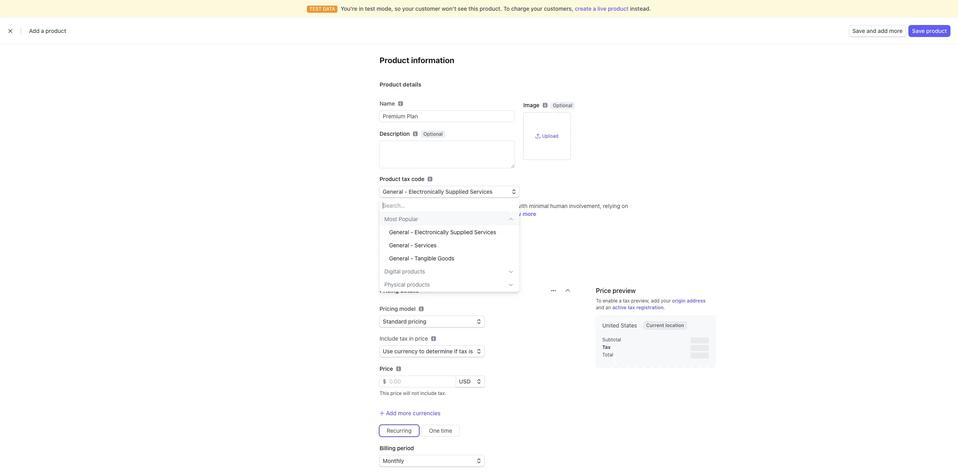 Task type: locate. For each thing, give the bounding box(es) containing it.
1 vertical spatial product
[[380, 81, 401, 88]]

price left will
[[390, 390, 402, 396]]

$
[[383, 378, 386, 385]]

1 vertical spatial price
[[596, 287, 611, 294]]

- up general - services
[[411, 229, 413, 235]]

svg image
[[551, 288, 556, 293]]

1 horizontal spatial a
[[593, 5, 596, 12]]

one time
[[429, 427, 452, 434]]

price down the info element
[[415, 335, 428, 342]]

won't
[[442, 5, 456, 12]]

add
[[29, 27, 39, 34], [386, 410, 396, 417]]

- up price information
[[411, 255, 413, 262]]

electronically down technology.
[[415, 229, 449, 235]]

1 horizontal spatial price
[[415, 335, 428, 342]]

1 vertical spatial information
[[380, 210, 409, 217]]

1 vertical spatial to
[[596, 298, 601, 304]]

1 vertical spatial add
[[386, 410, 396, 417]]

to inside price preview to enable a tax preview, add your origin address and an active tax registration .
[[596, 298, 601, 304]]

and inside button
[[867, 27, 876, 34]]

add for add more currencies
[[386, 410, 396, 417]]

optional right image
[[553, 102, 572, 108]]

1 vertical spatial add
[[651, 298, 660, 304]]

Search… search field
[[374, 4, 569, 14]]

0 horizontal spatial add
[[651, 298, 660, 304]]

instead.
[[630, 5, 651, 12]]

to left the enable
[[596, 298, 601, 304]]

0 vertical spatial supplied
[[445, 188, 469, 195]]

1 horizontal spatial to
[[596, 298, 601, 304]]

current location
[[646, 322, 684, 328]]

2 vertical spatial price
[[380, 365, 393, 372]]

in
[[359, 5, 364, 12], [409, 335, 414, 342]]

save and add more button
[[849, 25, 906, 37]]

your inside price preview to enable a tax preview, add your origin address and an active tax registration .
[[661, 298, 671, 304]]

product.
[[480, 5, 502, 12]]

details inside pricing details button
[[400, 287, 419, 294]]

in right include
[[409, 335, 414, 342]]

service
[[402, 203, 420, 209]]

pricing left model
[[380, 305, 398, 312]]

1 horizontal spatial save
[[912, 27, 925, 34]]

0 vertical spatial a
[[593, 5, 596, 12]]

0 vertical spatial add
[[878, 27, 888, 34]]

in left test
[[359, 5, 364, 12]]

you're
[[341, 5, 357, 12]]

consider
[[441, 210, 465, 217]]

1 vertical spatial pricing
[[380, 305, 398, 312]]

1 vertical spatial and
[[596, 305, 604, 311]]

location
[[665, 322, 684, 328]]

electronically down the 'code'
[[409, 188, 444, 195]]

2 pricing from the top
[[380, 305, 398, 312]]

0 vertical spatial optional
[[553, 102, 572, 108]]

0 vertical spatial services
[[470, 188, 493, 195]]

2 vertical spatial information
[[400, 262, 444, 272]]

1 vertical spatial supplied
[[450, 229, 473, 235]]

services
[[470, 188, 493, 195], [474, 229, 496, 235], [415, 242, 437, 249]]

more
[[889, 27, 903, 34], [466, 210, 479, 217], [523, 210, 536, 217], [398, 410, 411, 417]]

- inside popup button
[[405, 188, 407, 195]]

services up tangible
[[415, 242, 437, 249]]

0 horizontal spatial price
[[390, 390, 402, 396]]

tax up active
[[623, 298, 630, 304]]

product for product tax code
[[380, 176, 400, 182]]

1 horizontal spatial and
[[867, 27, 876, 34]]

create a live product button
[[575, 5, 629, 13]]

most popular
[[384, 216, 418, 222]]

price information
[[380, 262, 444, 272]]

2 save from the left
[[912, 27, 925, 34]]

1 horizontal spatial optional
[[553, 102, 572, 108]]

0 vertical spatial product
[[380, 56, 409, 65]]

details for pricing details
[[400, 287, 419, 294]]

1 vertical spatial general - electronically supplied services
[[389, 229, 496, 235]]

0 horizontal spatial optional
[[423, 131, 443, 137]]

your right so
[[402, 5, 414, 12]]

1 save from the left
[[853, 27, 865, 34]]

0 horizontal spatial your
[[402, 5, 414, 12]]

2 horizontal spatial product
[[926, 27, 947, 34]]

0 vertical spatial in
[[359, 5, 364, 12]]

0 vertical spatial general - electronically supplied services
[[383, 188, 493, 195]]

0.00 text field
[[386, 376, 456, 387]]

0 vertical spatial details
[[403, 81, 421, 88]]

a
[[593, 5, 596, 12], [41, 27, 44, 34], [619, 298, 622, 304]]

2 vertical spatial product
[[380, 176, 400, 182]]

product up name
[[380, 81, 401, 88]]

with
[[517, 203, 528, 209]]

show
[[507, 210, 521, 217]]

preview,
[[631, 298, 650, 304]]

0 vertical spatial pricing
[[380, 287, 399, 294]]

information
[[411, 56, 454, 65], [380, 210, 409, 217], [400, 262, 444, 272]]

pricing model
[[380, 305, 416, 312]]

services down specific…
[[474, 229, 496, 235]]

- down product tax code
[[405, 188, 407, 195]]

details up model
[[400, 287, 419, 294]]

add for add a product
[[29, 27, 39, 34]]

general up digital
[[383, 188, 403, 195]]

and
[[867, 27, 876, 34], [596, 305, 604, 311]]

0 vertical spatial add
[[29, 27, 39, 34]]

more down with
[[523, 210, 536, 217]]

0 vertical spatial information
[[411, 56, 454, 65]]

most popular button
[[380, 212, 519, 226]]

digital
[[384, 268, 401, 275]]

add inside button
[[386, 410, 396, 417]]

supplied
[[445, 188, 469, 195], [450, 229, 473, 235]]

1 vertical spatial electronically
[[415, 229, 449, 235]]

1 vertical spatial a
[[41, 27, 44, 34]]

0 horizontal spatial to
[[503, 5, 510, 12]]

3 product from the top
[[380, 176, 400, 182]]

general - electronically supplied services
[[383, 188, 493, 195], [389, 229, 496, 235]]

involvement,
[[569, 203, 602, 209]]

price
[[415, 335, 428, 342], [390, 390, 402, 396]]

0 horizontal spatial a
[[41, 27, 44, 34]]

0 horizontal spatial add
[[29, 27, 39, 34]]

None text field
[[380, 141, 515, 168]]

price for price
[[380, 365, 393, 372]]

optional
[[553, 102, 572, 108], [423, 131, 443, 137]]

products up "physical products"
[[402, 268, 425, 275]]

0 vertical spatial price
[[380, 262, 399, 272]]

products
[[402, 268, 425, 275], [407, 281, 430, 288]]

tax left the 'code'
[[402, 176, 410, 182]]

save for save and add more
[[853, 27, 865, 34]]

1 vertical spatial price
[[390, 390, 402, 396]]

general down additional options
[[389, 242, 409, 249]]

0 vertical spatial to
[[503, 5, 510, 12]]

address
[[687, 298, 706, 304]]

products for physical products
[[407, 281, 430, 288]]

code
[[411, 176, 424, 182]]

2 horizontal spatial a
[[619, 298, 622, 304]]

save product button
[[909, 25, 950, 37]]

specific…
[[481, 210, 505, 217]]

save product
[[912, 27, 947, 34]]

2 vertical spatial a
[[619, 298, 622, 304]]

1 vertical spatial optional
[[423, 131, 443, 137]]

2 horizontal spatial your
[[661, 298, 671, 304]]

mode,
[[377, 5, 393, 12]]

pricing inside pricing details button
[[380, 287, 399, 294]]

and inside price preview to enable a tax preview, add your origin address and an active tax registration .
[[596, 305, 604, 311]]

0 vertical spatial and
[[867, 27, 876, 34]]

information inside a digital service provided mainly through the internet with minimal human involvement, relying on information technology. consider more specific…
[[380, 210, 409, 217]]

1 horizontal spatial add
[[386, 410, 396, 417]]

billing
[[380, 445, 396, 452]]

pricing
[[380, 287, 399, 294], [380, 305, 398, 312]]

add inside price preview to enable a tax preview, add your origin address and an active tax registration .
[[651, 298, 660, 304]]

include
[[380, 335, 398, 342]]

general down most popular
[[389, 229, 409, 235]]

0 horizontal spatial save
[[853, 27, 865, 34]]

optional down 'premium plan, sunglasses, etc.' text field
[[423, 131, 443, 137]]

0 vertical spatial price
[[415, 335, 428, 342]]

1 pricing from the top
[[380, 287, 399, 294]]

tab list
[[159, 59, 783, 73]]

services up the through
[[470, 188, 493, 195]]

1 horizontal spatial in
[[409, 335, 414, 342]]

registration
[[636, 305, 664, 311]]

price up $
[[380, 365, 393, 372]]

tax
[[402, 176, 410, 182], [623, 298, 630, 304], [628, 305, 635, 311], [400, 335, 408, 342]]

details down product information at the top left of page
[[403, 81, 421, 88]]

details for product details
[[403, 81, 421, 88]]

a
[[380, 203, 383, 209]]

2 product from the top
[[380, 81, 401, 88]]

to
[[503, 5, 510, 12], [596, 298, 601, 304]]

include
[[420, 390, 437, 396]]

general - electronically supplied services up provided
[[383, 188, 493, 195]]

supplied down the most popular button
[[450, 229, 473, 235]]

price inside price preview to enable a tax preview, add your origin address and an active tax registration .
[[596, 287, 611, 294]]

add
[[878, 27, 888, 34], [651, 298, 660, 304]]

add inside button
[[878, 27, 888, 34]]

product for product details
[[380, 81, 401, 88]]

to left charge on the right top of the page
[[503, 5, 510, 12]]

-
[[405, 188, 407, 195], [411, 229, 413, 235], [411, 242, 413, 249], [411, 255, 413, 262]]

general up digital products
[[389, 255, 409, 262]]

united states
[[602, 322, 637, 329]]

product details
[[380, 81, 421, 88]]

you're in test mode, so your customer won't see this product. to charge your customers, create a live product instead.
[[341, 5, 651, 12]]

general - electronically supplied services down the most popular button
[[389, 229, 496, 235]]

more left save product
[[889, 27, 903, 34]]

0 horizontal spatial and
[[596, 305, 604, 311]]

product
[[380, 56, 409, 65], [380, 81, 401, 88], [380, 176, 400, 182]]

general - electronically supplied services button
[[380, 186, 519, 197]]

.
[[664, 305, 665, 311]]

product up product details
[[380, 56, 409, 65]]

1 product from the top
[[380, 56, 409, 65]]

pricing for pricing details
[[380, 287, 399, 294]]

your up .
[[661, 298, 671, 304]]

1 horizontal spatial add
[[878, 27, 888, 34]]

a inside price preview to enable a tax preview, add your origin address and an active tax registration .
[[619, 298, 622, 304]]

1 vertical spatial products
[[407, 281, 430, 288]]

more down the through
[[466, 210, 479, 217]]

1 vertical spatial details
[[400, 287, 419, 294]]

add more currencies
[[386, 410, 441, 417]]

origin
[[672, 298, 686, 304]]

1 horizontal spatial product
[[608, 5, 629, 12]]

0 vertical spatial electronically
[[409, 188, 444, 195]]

1 vertical spatial in
[[409, 335, 414, 342]]

supplied up "mainly"
[[445, 188, 469, 195]]

save for save product
[[912, 27, 925, 34]]

details
[[403, 81, 421, 88], [400, 287, 419, 294]]

product
[[608, 5, 629, 12], [45, 27, 66, 34], [926, 27, 947, 34]]

supplied inside list box
[[450, 229, 473, 235]]

will
[[403, 390, 410, 396]]

save
[[853, 27, 865, 34], [912, 27, 925, 34]]

products down price information
[[407, 281, 430, 288]]

0 vertical spatial products
[[402, 268, 425, 275]]

description
[[380, 130, 410, 137]]

list box
[[380, 212, 519, 304]]

price up the enable
[[596, 287, 611, 294]]

currencies
[[413, 410, 441, 417]]

your right charge on the right top of the page
[[531, 5, 543, 12]]

usd button
[[456, 376, 484, 387]]

price up physical
[[380, 262, 399, 272]]

through
[[464, 203, 484, 209]]

product up digital
[[380, 176, 400, 182]]

more inside a digital service provided mainly through the internet with minimal human involvement, relying on information technology. consider more specific…
[[466, 210, 479, 217]]

pricing down digital
[[380, 287, 399, 294]]



Task type: describe. For each thing, give the bounding box(es) containing it.
origin address link
[[672, 298, 706, 304]]

product for product information
[[380, 56, 409, 65]]

list box containing most popular
[[380, 212, 519, 304]]

on
[[622, 203, 628, 209]]

general - services
[[389, 242, 437, 249]]

tangible
[[415, 255, 436, 262]]

physical products
[[384, 281, 430, 288]]

relying
[[603, 203, 620, 209]]

general inside popup button
[[383, 188, 403, 195]]

states
[[621, 322, 637, 329]]

general - tangible goods
[[389, 255, 454, 262]]

charge
[[511, 5, 529, 12]]

services inside popup button
[[470, 188, 493, 195]]

Search… field
[[380, 199, 510, 212]]

human
[[550, 203, 568, 209]]

additional options button
[[380, 231, 433, 239]]

more up recurring on the left of page
[[398, 410, 411, 417]]

tax right include
[[400, 335, 408, 342]]

this
[[468, 5, 478, 12]]

show more button
[[507, 210, 536, 217]]

not
[[412, 390, 419, 396]]

one
[[429, 427, 440, 434]]

digital products
[[384, 268, 425, 275]]

name
[[380, 100, 395, 107]]

so
[[395, 5, 401, 12]]

recurring
[[387, 427, 412, 434]]

total
[[602, 352, 613, 358]]

customer
[[415, 5, 440, 12]]

this
[[380, 390, 389, 396]]

optional for description
[[423, 131, 443, 137]]

live
[[598, 5, 606, 12]]

price for price preview to enable a tax preview, add your origin address and an active tax registration .
[[596, 287, 611, 294]]

add a product
[[29, 27, 66, 34]]

show more
[[507, 210, 536, 217]]

physical products button
[[380, 278, 519, 291]]

additional
[[380, 231, 406, 238]]

minimal
[[529, 203, 549, 209]]

usd
[[459, 378, 471, 385]]

electronically inside popup button
[[409, 188, 444, 195]]

supplied inside popup button
[[445, 188, 469, 195]]

price preview to enable a tax preview, add your origin address and an active tax registration .
[[596, 287, 706, 311]]

this price will not include tax.
[[380, 390, 446, 396]]

an
[[606, 305, 611, 311]]

save and add more
[[853, 27, 903, 34]]

billing period
[[380, 445, 414, 452]]

model
[[399, 305, 416, 312]]

period
[[397, 445, 414, 452]]

0 horizontal spatial product
[[45, 27, 66, 34]]

$ button
[[380, 376, 386, 387]]

pricing details button
[[375, 282, 546, 297]]

information for product
[[411, 56, 454, 65]]

Premium Plan, sunglasses, etc. text field
[[380, 111, 515, 122]]

internet
[[495, 203, 515, 209]]

- down additional options button
[[411, 242, 413, 249]]

products for digital products
[[402, 268, 425, 275]]

customers,
[[544, 5, 573, 12]]

provided
[[422, 203, 444, 209]]

upload button
[[536, 133, 559, 139]]

add more currencies button
[[380, 409, 441, 417]]

the
[[486, 203, 494, 209]]

active
[[612, 305, 627, 311]]

include tax in price
[[380, 335, 428, 342]]

tax.
[[438, 390, 446, 396]]

see
[[458, 5, 467, 12]]

search…
[[386, 6, 406, 12]]

subtotal
[[602, 337, 621, 343]]

info element
[[419, 307, 424, 311]]

information for price
[[400, 262, 444, 272]]

active tax registration link
[[612, 305, 664, 311]]

time
[[441, 427, 452, 434]]

tax down preview,
[[628, 305, 635, 311]]

goods
[[438, 255, 454, 262]]

digital
[[385, 203, 400, 209]]

pricing details
[[380, 287, 419, 294]]

upload
[[542, 133, 559, 139]]

tax
[[602, 344, 611, 350]]

pricing for pricing model
[[380, 305, 398, 312]]

1 vertical spatial services
[[474, 229, 496, 235]]

test
[[365, 5, 375, 12]]

popular
[[399, 216, 418, 222]]

technology.
[[410, 210, 440, 217]]

product information
[[380, 56, 454, 65]]

mainly
[[446, 203, 463, 209]]

2 vertical spatial services
[[415, 242, 437, 249]]

a digital service provided mainly through the internet with minimal human involvement, relying on information technology. consider more specific…
[[380, 203, 628, 217]]

create
[[575, 5, 592, 12]]

digital products button
[[380, 265, 519, 278]]

image
[[523, 102, 539, 108]]

products
[[159, 44, 206, 57]]

enable
[[603, 298, 618, 304]]

general - electronically supplied services inside general - electronically supplied services popup button
[[383, 188, 493, 195]]

1 horizontal spatial your
[[531, 5, 543, 12]]

price for price information
[[380, 262, 399, 272]]

optional for image
[[553, 102, 572, 108]]

options
[[407, 231, 427, 238]]

0 horizontal spatial in
[[359, 5, 364, 12]]

info image
[[419, 307, 424, 311]]

product inside button
[[926, 27, 947, 34]]

current
[[646, 322, 664, 328]]

preview
[[613, 287, 636, 294]]

physical
[[384, 281, 405, 288]]



Task type: vqa. For each thing, say whether or not it's contained in the screenshot.
actions
no



